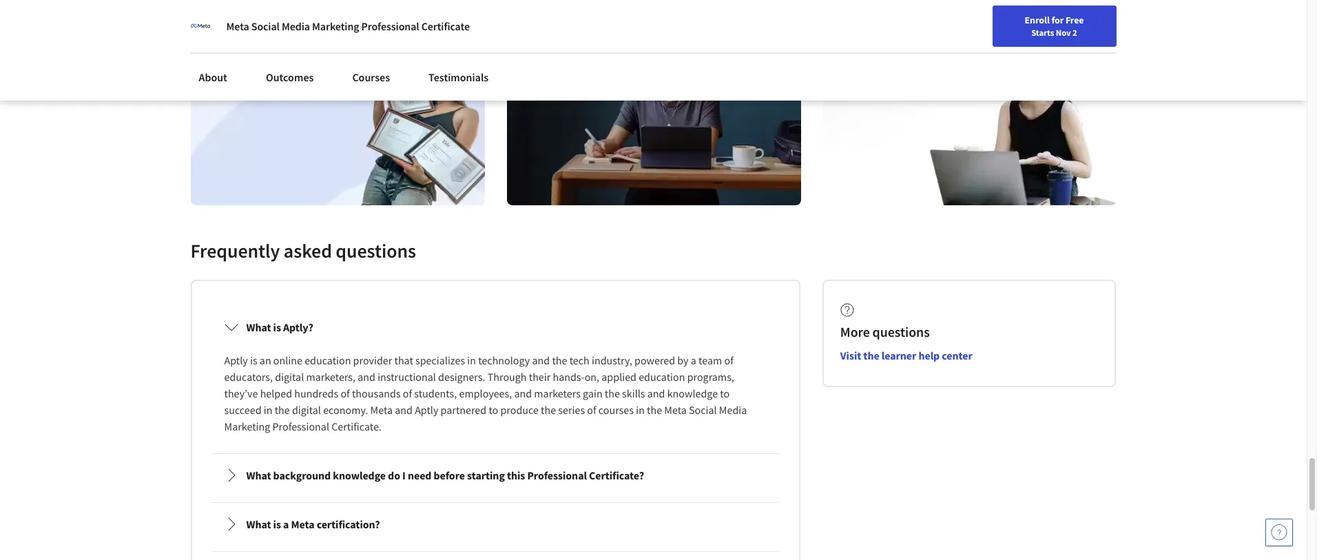 Task type: locate. For each thing, give the bounding box(es) containing it.
enroll for free starts nov 2
[[1025, 14, 1084, 38]]

of right team
[[724, 354, 734, 367]]

1 vertical spatial media
[[719, 403, 747, 417]]

their
[[529, 370, 551, 384]]

testimonials
[[429, 70, 489, 84]]

1 horizontal spatial media
[[719, 403, 747, 417]]

professional right this
[[527, 469, 587, 482]]

media down the programs, at the bottom right
[[719, 403, 747, 417]]

center
[[942, 349, 972, 362]]

technology
[[478, 354, 530, 367]]

education up the marketers,
[[305, 354, 351, 367]]

what background knowledge do i need before starting this professional certificate?
[[246, 469, 644, 482]]

what background knowledge do i need before starting this professional certificate? button
[[213, 456, 778, 495]]

certificate.
[[331, 420, 382, 433]]

enroll
[[1025, 14, 1050, 26]]

1 vertical spatial what
[[246, 469, 271, 482]]

certificate?
[[589, 469, 644, 482]]

0 horizontal spatial to
[[489, 403, 498, 417]]

a down background at the bottom left of the page
[[283, 517, 289, 531]]

0 vertical spatial media
[[282, 19, 310, 33]]

social inside aptly is an online education provider that specializes in technology and the tech industry, powered by a team of educators, digital marketers, and instructional designers. through their hands-on, applied education programs, they've helped hundreds of thousands of students, employees, and marketers gain the skills and knowledge to succeed in the digital economy. meta and aptly partnered to produce the series of courses in the meta social media marketing professional certificate.
[[689, 403, 717, 417]]

team
[[699, 354, 722, 367]]

visit
[[840, 349, 861, 362]]

1 vertical spatial digital
[[292, 403, 321, 417]]

None search field
[[196, 9, 527, 36]]

to down the programs, at the bottom right
[[720, 387, 730, 400]]

and
[[532, 354, 550, 367], [358, 370, 375, 384], [514, 387, 532, 400], [647, 387, 665, 400], [395, 403, 413, 417]]

your
[[944, 16, 962, 28]]

about link
[[190, 62, 236, 92]]

0 vertical spatial education
[[305, 354, 351, 367]]

certificate
[[421, 19, 470, 33]]

an
[[260, 354, 271, 367]]

thousands
[[352, 387, 401, 400]]

knowledge down the programs, at the bottom right
[[667, 387, 718, 400]]

0 horizontal spatial education
[[305, 354, 351, 367]]

of
[[724, 354, 734, 367], [341, 387, 350, 400], [403, 387, 412, 400], [587, 403, 596, 417]]

in up designers.
[[467, 354, 476, 367]]

a
[[691, 354, 696, 367], [283, 517, 289, 531]]

0 horizontal spatial professional
[[272, 420, 329, 433]]

1 vertical spatial education
[[639, 370, 685, 384]]

0 vertical spatial marketing
[[312, 19, 359, 33]]

industry,
[[592, 354, 632, 367]]

more questions
[[840, 323, 930, 340]]

education
[[305, 354, 351, 367], [639, 370, 685, 384]]

0 vertical spatial professional
[[361, 19, 419, 33]]

collapsed list
[[208, 303, 782, 560]]

aptly?
[[283, 320, 313, 334]]

english button
[[1018, 0, 1101, 45]]

of up economy.
[[341, 387, 350, 400]]

meta
[[226, 19, 249, 33], [370, 403, 393, 417], [664, 403, 687, 417], [291, 517, 315, 531]]

of down gain
[[587, 403, 596, 417]]

2 vertical spatial is
[[273, 517, 281, 531]]

find
[[924, 16, 942, 28]]

is for an
[[250, 354, 257, 367]]

series
[[558, 403, 585, 417]]

professional
[[361, 19, 419, 33], [272, 420, 329, 433], [527, 469, 587, 482]]

marketing down succeed
[[224, 420, 270, 433]]

meta down by
[[664, 403, 687, 417]]

1 horizontal spatial to
[[720, 387, 730, 400]]

is down background at the bottom left of the page
[[273, 517, 281, 531]]

educators,
[[224, 370, 273, 384]]

economy.
[[323, 403, 368, 417]]

aptly up educators,
[[224, 354, 248, 367]]

1 vertical spatial to
[[489, 403, 498, 417]]

0 horizontal spatial knowledge
[[333, 469, 386, 482]]

do
[[388, 469, 400, 482]]

and down thousands at the left bottom of the page
[[395, 403, 413, 417]]

1 horizontal spatial a
[[691, 354, 696, 367]]

digital
[[275, 370, 304, 384], [292, 403, 321, 417]]

1 horizontal spatial knowledge
[[667, 387, 718, 400]]

media up outcomes
[[282, 19, 310, 33]]

knowledge
[[667, 387, 718, 400], [333, 469, 386, 482]]

0 vertical spatial aptly
[[224, 354, 248, 367]]

1 vertical spatial social
[[689, 403, 717, 417]]

starting
[[467, 469, 505, 482]]

is left the aptly?
[[273, 320, 281, 334]]

is
[[273, 320, 281, 334], [250, 354, 257, 367], [273, 517, 281, 531]]

is inside what is a meta certification? "dropdown button"
[[273, 517, 281, 531]]

1 what from the top
[[246, 320, 271, 334]]

is left an
[[250, 354, 257, 367]]

1 horizontal spatial professional
[[361, 19, 419, 33]]

a inside "dropdown button"
[[283, 517, 289, 531]]

specializes
[[415, 354, 465, 367]]

designers.
[[438, 370, 485, 384]]

0 vertical spatial is
[[273, 320, 281, 334]]

2 vertical spatial what
[[246, 517, 271, 531]]

3 what from the top
[[246, 517, 271, 531]]

help center image
[[1271, 524, 1288, 541]]

1 horizontal spatial aptly
[[415, 403, 438, 417]]

questions up learner
[[873, 323, 930, 340]]

knowledge left do
[[333, 469, 386, 482]]

education down powered
[[639, 370, 685, 384]]

for
[[1052, 14, 1064, 26]]

a inside aptly is an online education provider that specializes in technology and the tech industry, powered by a team of educators, digital marketers, and instructional designers. through their hands-on, applied education programs, they've helped hundreds of thousands of students, employees, and marketers gain the skills and knowledge to succeed in the digital economy. meta and aptly partnered to produce the series of courses in the meta social media marketing professional certificate.
[[691, 354, 696, 367]]

aptly
[[224, 354, 248, 367], [415, 403, 438, 417]]

a right by
[[691, 354, 696, 367]]

digital down hundreds
[[292, 403, 321, 417]]

in
[[467, 354, 476, 367], [264, 403, 272, 417], [636, 403, 645, 417]]

1 vertical spatial marketing
[[224, 420, 270, 433]]

in down skills
[[636, 403, 645, 417]]

is inside aptly is an online education provider that specializes in technology and the tech industry, powered by a team of educators, digital marketers, and instructional designers. through their hands-on, applied education programs, they've helped hundreds of thousands of students, employees, and marketers gain the skills and knowledge to succeed in the digital economy. meta and aptly partnered to produce the series of courses in the meta social media marketing professional certificate.
[[250, 354, 257, 367]]

meta left certification?
[[291, 517, 315, 531]]

2 vertical spatial professional
[[527, 469, 587, 482]]

0 vertical spatial questions
[[336, 238, 416, 263]]

powered
[[635, 354, 675, 367]]

aptly down students,
[[415, 403, 438, 417]]

social down the programs, at the bottom right
[[689, 403, 717, 417]]

students,
[[414, 387, 457, 400]]

marketing up "courses"
[[312, 19, 359, 33]]

2 horizontal spatial professional
[[527, 469, 587, 482]]

the down marketers
[[541, 403, 556, 417]]

to
[[720, 387, 730, 400], [489, 403, 498, 417]]

more
[[840, 323, 870, 340]]

1 vertical spatial is
[[250, 354, 257, 367]]

find your new career
[[924, 16, 1011, 28]]

media
[[282, 19, 310, 33], [719, 403, 747, 417]]

the right visit
[[863, 349, 879, 362]]

social up "outcomes" link
[[251, 19, 280, 33]]

professional down hundreds
[[272, 420, 329, 433]]

2 what from the top
[[246, 469, 271, 482]]

0 horizontal spatial a
[[283, 517, 289, 531]]

skills
[[622, 387, 645, 400]]

the up hands-
[[552, 354, 567, 367]]

professional up courses link
[[361, 19, 419, 33]]

0 vertical spatial a
[[691, 354, 696, 367]]

and up their
[[532, 354, 550, 367]]

2 horizontal spatial in
[[636, 403, 645, 417]]

questions right 'asked'
[[336, 238, 416, 263]]

digital down the 'online' in the bottom left of the page
[[275, 370, 304, 384]]

visit the learner help center
[[840, 349, 972, 362]]

gain
[[583, 387, 603, 400]]

1 horizontal spatial in
[[467, 354, 476, 367]]

produce
[[500, 403, 539, 417]]

0 horizontal spatial marketing
[[224, 420, 270, 433]]

1 vertical spatial questions
[[873, 323, 930, 340]]

meta down thousands at the left bottom of the page
[[370, 403, 393, 417]]

1 horizontal spatial social
[[689, 403, 717, 417]]

to down employees,
[[489, 403, 498, 417]]

0 horizontal spatial media
[[282, 19, 310, 33]]

is for aptly?
[[273, 320, 281, 334]]

meta social media marketing professional certificate
[[226, 19, 470, 33]]

in down "helped"
[[264, 403, 272, 417]]

0 vertical spatial social
[[251, 19, 280, 33]]

questions
[[336, 238, 416, 263], [873, 323, 930, 340]]

tech
[[569, 354, 590, 367]]

what inside "dropdown button"
[[246, 517, 271, 531]]

frequently asked questions
[[190, 238, 416, 263]]

frequently
[[190, 238, 280, 263]]

outcomes
[[266, 70, 314, 84]]

what
[[246, 320, 271, 334], [246, 469, 271, 482], [246, 517, 271, 531]]

is inside what is aptly? dropdown button
[[273, 320, 281, 334]]

1 vertical spatial professional
[[272, 420, 329, 433]]

before
[[434, 469, 465, 482]]

social
[[251, 19, 280, 33], [689, 403, 717, 417]]

on,
[[585, 370, 599, 384]]

provider
[[353, 354, 392, 367]]

0 vertical spatial to
[[720, 387, 730, 400]]

0 vertical spatial what
[[246, 320, 271, 334]]

0 horizontal spatial questions
[[336, 238, 416, 263]]

visit the learner help center link
[[840, 349, 972, 362]]

what is aptly? button
[[213, 308, 778, 347]]

1 horizontal spatial marketing
[[312, 19, 359, 33]]

1 vertical spatial knowledge
[[333, 469, 386, 482]]

testimonials link
[[420, 62, 497, 92]]

1 vertical spatial a
[[283, 517, 289, 531]]

0 vertical spatial knowledge
[[667, 387, 718, 400]]



Task type: vqa. For each thing, say whether or not it's contained in the screenshot.
your
yes



Task type: describe. For each thing, give the bounding box(es) containing it.
hundreds
[[294, 387, 338, 400]]

what is a meta certification? button
[[213, 505, 778, 544]]

need
[[408, 469, 432, 482]]

2
[[1073, 27, 1077, 38]]

is for a
[[273, 517, 281, 531]]

career
[[984, 16, 1011, 28]]

the up courses
[[605, 387, 620, 400]]

0 horizontal spatial in
[[264, 403, 272, 417]]

1 horizontal spatial questions
[[873, 323, 930, 340]]

applied
[[602, 370, 637, 384]]

show notifications image
[[1121, 17, 1137, 34]]

programs,
[[687, 370, 734, 384]]

knowledge inside aptly is an online education provider that specializes in technology and the tech industry, powered by a team of educators, digital marketers, and instructional designers. through their hands-on, applied education programs, they've helped hundreds of thousands of students, employees, and marketers gain the skills and knowledge to succeed in the digital economy. meta and aptly partnered to produce the series of courses in the meta social media marketing professional certificate.
[[667, 387, 718, 400]]

marketers
[[534, 387, 581, 400]]

partnered
[[441, 403, 486, 417]]

marketing inside aptly is an online education provider that specializes in technology and the tech industry, powered by a team of educators, digital marketers, and instructional designers. through their hands-on, applied education programs, they've helped hundreds of thousands of students, employees, and marketers gain the skills and knowledge to succeed in the digital economy. meta and aptly partnered to produce the series of courses in the meta social media marketing professional certificate.
[[224, 420, 270, 433]]

by
[[677, 354, 689, 367]]

knowledge inside dropdown button
[[333, 469, 386, 482]]

the right courses
[[647, 403, 662, 417]]

media inside aptly is an online education provider that specializes in technology and the tech industry, powered by a team of educators, digital marketers, and instructional designers. through their hands-on, applied education programs, they've helped hundreds of thousands of students, employees, and marketers gain the skills and knowledge to succeed in the digital economy. meta and aptly partnered to produce the series of courses in the meta social media marketing professional certificate.
[[719, 403, 747, 417]]

1 vertical spatial aptly
[[415, 403, 438, 417]]

find your new career link
[[918, 14, 1018, 31]]

i
[[402, 469, 406, 482]]

0 vertical spatial digital
[[275, 370, 304, 384]]

0 horizontal spatial aptly
[[224, 354, 248, 367]]

aptly is an online education provider that specializes in technology and the tech industry, powered by a team of educators, digital marketers, and instructional designers. through their hands-on, applied education programs, they've helped hundreds of thousands of students, employees, and marketers gain the skills and knowledge to succeed in the digital economy. meta and aptly partnered to produce the series of courses in the meta social media marketing professional certificate.
[[224, 354, 749, 433]]

and down provider
[[358, 370, 375, 384]]

1 horizontal spatial education
[[639, 370, 685, 384]]

helped
[[260, 387, 292, 400]]

professional inside aptly is an online education provider that specializes in technology and the tech industry, powered by a team of educators, digital marketers, and instructional designers. through their hands-on, applied education programs, they've helped hundreds of thousands of students, employees, and marketers gain the skills and knowledge to succeed in the digital economy. meta and aptly partnered to produce the series of courses in the meta social media marketing professional certificate.
[[272, 420, 329, 433]]

nov
[[1056, 27, 1071, 38]]

what is a meta certification?
[[246, 517, 380, 531]]

professional inside what background knowledge do i need before starting this professional certificate? dropdown button
[[527, 469, 587, 482]]

free
[[1066, 14, 1084, 26]]

of down instructional
[[403, 387, 412, 400]]

0 horizontal spatial social
[[251, 19, 280, 33]]

they've
[[224, 387, 258, 400]]

and up produce in the left of the page
[[514, 387, 532, 400]]

meta inside what is a meta certification? "dropdown button"
[[291, 517, 315, 531]]

courses
[[599, 403, 634, 417]]

what is aptly?
[[246, 320, 313, 334]]

succeed
[[224, 403, 261, 417]]

hands-
[[553, 370, 585, 384]]

about
[[199, 70, 227, 84]]

this
[[507, 469, 525, 482]]

through
[[488, 370, 527, 384]]

instructional
[[378, 370, 436, 384]]

what for what is a meta certification?
[[246, 517, 271, 531]]

new
[[964, 16, 982, 28]]

marketers,
[[306, 370, 355, 384]]

certification?
[[317, 517, 380, 531]]

english
[[1042, 15, 1076, 29]]

help
[[919, 349, 940, 362]]

what for what is aptly?
[[246, 320, 271, 334]]

starts
[[1031, 27, 1054, 38]]

courses
[[352, 70, 390, 84]]

meta right "meta" image
[[226, 19, 249, 33]]

the down "helped"
[[275, 403, 290, 417]]

asked
[[284, 238, 332, 263]]

that
[[394, 354, 413, 367]]

background
[[273, 469, 331, 482]]

learner
[[882, 349, 916, 362]]

courses link
[[344, 62, 398, 92]]

and right skills
[[647, 387, 665, 400]]

outcomes link
[[258, 62, 322, 92]]

meta image
[[190, 17, 210, 36]]

employees,
[[459, 387, 512, 400]]

what for what background knowledge do i need before starting this professional certificate?
[[246, 469, 271, 482]]

online
[[273, 354, 302, 367]]



